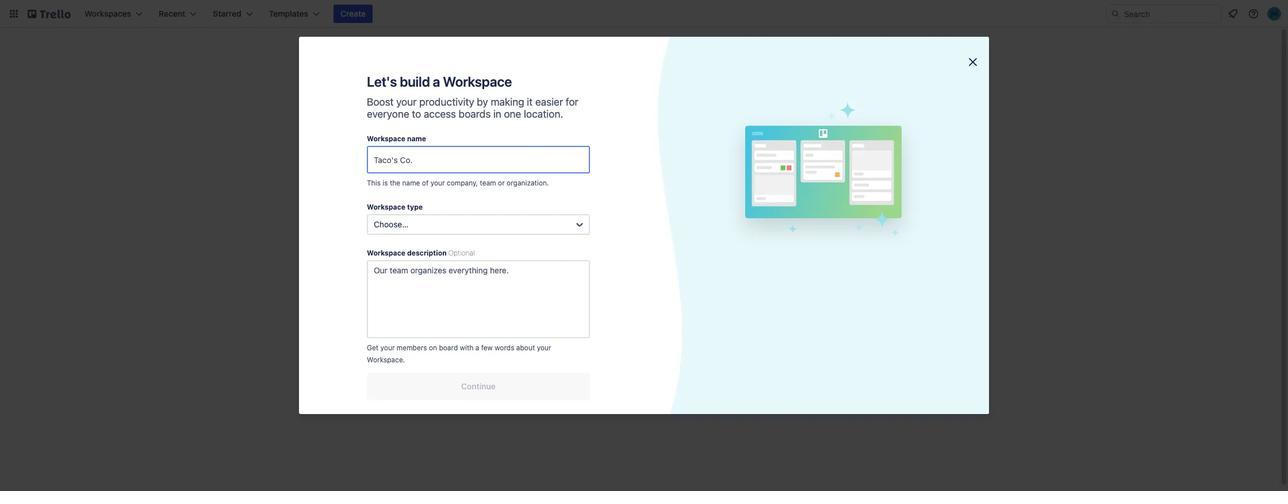 Task type: vqa. For each thing, say whether or not it's contained in the screenshot.
won't at bottom
no



Task type: locate. For each thing, give the bounding box(es) containing it.
1 vertical spatial trello
[[344, 281, 365, 291]]

workspace for workspace type
[[367, 203, 406, 212]]

workspace up jeremy miller's workspace link
[[367, 135, 406, 143]]

kanban
[[617, 189, 651, 199]]

home link
[[320, 97, 467, 117]]

on
[[429, 344, 437, 353]]

kanban template
[[617, 189, 694, 199]]

miller's up for
[[568, 55, 606, 68]]

new
[[661, 314, 677, 324]]

get left going
[[494, 138, 507, 148]]

jeremy down the workspaces
[[343, 151, 371, 161]]

your up workspace. at bottom
[[381, 344, 395, 353]]

workspace
[[609, 55, 666, 68], [403, 151, 444, 161]]

with right the "faster"
[[556, 138, 571, 148]]

project left board
[[769, 189, 801, 199]]

template inside "template simple project board"
[[740, 176, 768, 184]]

1 horizontal spatial board
[[679, 314, 700, 324]]

1 horizontal spatial get
[[367, 344, 379, 353]]

1 horizontal spatial create
[[635, 314, 659, 324]]

template project management
[[498, 176, 591, 199]]

create inside button
[[341, 9, 366, 18]]

boards
[[361, 173, 387, 182]]

browse the full template gallery
[[494, 234, 611, 244]]

boards link
[[320, 169, 467, 187]]

0 horizontal spatial or
[[498, 179, 505, 188]]

1 vertical spatial name
[[403, 179, 420, 188]]

board right on
[[439, 344, 458, 353]]

0 vertical spatial create
[[341, 9, 366, 18]]

1 vertical spatial get
[[329, 296, 342, 306]]

with inside get your members on board with a few words about your workspace.
[[460, 344, 474, 353]]

template
[[580, 138, 613, 148], [551, 234, 584, 244]]

0 vertical spatial get
[[494, 138, 507, 148]]

1 vertical spatial jeremy miller's workspace
[[343, 151, 444, 161]]

jeremy
[[526, 55, 565, 68], [343, 151, 371, 161]]

1 horizontal spatial miller's
[[568, 55, 606, 68]]

and
[[437, 307, 451, 317]]

workspace down primary element
[[609, 55, 666, 68]]

words
[[495, 344, 515, 353]]

trello left 'community'
[[649, 138, 669, 148]]

unlimited
[[345, 296, 379, 306], [354, 307, 389, 317]]

remote
[[855, 189, 890, 199]]

template for remote
[[859, 176, 887, 184]]

name down to at the top
[[407, 135, 426, 143]]

0 vertical spatial unlimited
[[345, 296, 379, 306]]

board inside get your members on board with a few words about your workspace.
[[439, 344, 458, 353]]

try
[[329, 281, 342, 291]]

workspace down members
[[367, 249, 406, 258]]

a
[[433, 74, 440, 90], [574, 138, 578, 148], [760, 139, 765, 149], [476, 344, 479, 353]]

0 horizontal spatial workspace
[[403, 151, 444, 161]]

template down templates
[[580, 138, 613, 148]]

switch to… image
[[8, 8, 20, 20]]

workspace up choose…
[[367, 203, 406, 212]]

or left choose
[[714, 138, 722, 148]]

members
[[361, 235, 396, 245]]

0 vertical spatial board
[[679, 314, 700, 324]]

with
[[556, 138, 571, 148], [460, 344, 474, 353]]

your right "of"
[[431, 179, 445, 188]]

a left the few
[[476, 344, 479, 353]]

one
[[504, 108, 522, 120]]

2 project from the left
[[769, 189, 801, 199]]

miller's
[[568, 55, 606, 68], [373, 151, 401, 161]]

0 vertical spatial miller's
[[568, 55, 606, 68]]

description
[[407, 249, 447, 258]]

it
[[527, 96, 533, 108]]

boost
[[367, 96, 394, 108]]

management
[[532, 189, 591, 199]]

0 horizontal spatial jeremy
[[343, 151, 371, 161]]

2 vertical spatial get
[[367, 344, 379, 353]]

premium
[[367, 281, 401, 291]]

2 horizontal spatial get
[[494, 138, 507, 148]]

jeremy miller (jeremymiller198) image
[[1268, 7, 1282, 21]]

0 horizontal spatial trello
[[344, 281, 365, 291]]

0 horizontal spatial create
[[341, 9, 366, 18]]

company,
[[447, 179, 478, 188]]

community
[[671, 138, 712, 148]]

popular
[[541, 116, 582, 129]]

templates
[[584, 116, 637, 129]]

a right choose
[[760, 139, 765, 149]]

free
[[349, 339, 364, 349]]

Workspace name text field
[[367, 146, 590, 174]]

1 vertical spatial workspace
[[403, 151, 444, 161]]

unlimited up views,
[[345, 296, 379, 306]]

miller's down workspace name
[[373, 151, 401, 161]]

create
[[341, 9, 366, 18], [635, 314, 659, 324]]

0 horizontal spatial miller's
[[373, 151, 401, 161]]

search image
[[1112, 9, 1121, 18]]

your inside boost your productivity by making it easier for everyone to access boards in one location.
[[397, 96, 417, 108]]

1 vertical spatial unlimited
[[354, 307, 389, 317]]

add image
[[449, 233, 463, 247]]

project down the organization. in the top left of the page
[[498, 189, 530, 199]]

jeremy miller's workspace down workspace name
[[343, 151, 444, 161]]

open information menu image
[[1249, 8, 1260, 20]]

start
[[329, 339, 347, 349]]

1 horizontal spatial project
[[769, 189, 801, 199]]

workspace.
[[367, 356, 405, 365]]

0 horizontal spatial with
[[460, 344, 474, 353]]

jeremy up the easier
[[526, 55, 565, 68]]

0 horizontal spatial project
[[498, 189, 530, 199]]

or right team in the top of the page
[[498, 179, 505, 188]]

workspace up by
[[443, 74, 512, 90]]

most popular templates
[[512, 116, 637, 129]]

settings link
[[320, 251, 467, 270]]

browse
[[494, 234, 521, 244]]

0 horizontal spatial board
[[439, 344, 458, 353]]

1 vertical spatial with
[[460, 344, 474, 353]]

the right all
[[422, 296, 434, 306]]

members link
[[320, 231, 467, 249]]

create new board
[[635, 314, 700, 324]]

settings
[[361, 255, 392, 265]]

template simple project board
[[736, 176, 830, 199]]

for
[[566, 96, 579, 108]]

get up views,
[[329, 296, 342, 306]]

1 vertical spatial create
[[635, 314, 659, 324]]

trello
[[649, 138, 669, 148], [344, 281, 365, 291]]

board
[[679, 314, 700, 324], [439, 344, 458, 353]]

primary element
[[0, 0, 1289, 28]]

1 vertical spatial jeremy
[[343, 151, 371, 161]]

type
[[407, 203, 423, 212]]

1 horizontal spatial trello
[[649, 138, 669, 148]]

workspace up "of"
[[403, 151, 444, 161]]

1 project from the left
[[498, 189, 530, 199]]

template up simple
[[740, 176, 768, 184]]

template inside template remote team hub
[[859, 176, 887, 184]]

views
[[361, 214, 383, 224]]

about
[[517, 344, 535, 353]]

or
[[714, 138, 722, 148], [498, 179, 505, 188]]

trello right try
[[344, 281, 365, 291]]

template inside template project management
[[502, 176, 530, 184]]

with left the few
[[460, 344, 474, 353]]

optional
[[449, 249, 475, 258]]

the right is
[[390, 179, 401, 188]]

1 horizontal spatial with
[[556, 138, 571, 148]]

get right free
[[367, 344, 379, 353]]

trello inside the try trello premium get unlimited boards, all the views, unlimited automation, and more.
[[344, 281, 365, 291]]

jeremy miller's workspace
[[526, 55, 666, 68], [343, 151, 444, 161]]

your right about
[[537, 344, 552, 353]]

0 notifications image
[[1227, 7, 1241, 21]]

template right team in the top of the page
[[502, 176, 530, 184]]

get for get your members on board with a few words about your workspace.
[[367, 344, 379, 353]]

1 vertical spatial miller's
[[373, 151, 401, 161]]

1 horizontal spatial jeremy
[[526, 55, 565, 68]]

workspace
[[443, 74, 512, 90], [367, 135, 406, 143], [367, 203, 406, 212], [367, 249, 406, 258]]

get inside get your members on board with a few words about your workspace.
[[367, 344, 379, 353]]

0 horizontal spatial get
[[329, 296, 342, 306]]

template right full
[[551, 234, 584, 244]]

easier
[[536, 96, 563, 108]]

trial
[[366, 339, 380, 349]]

from
[[615, 138, 632, 148]]

name left "of"
[[403, 179, 420, 188]]

unlimited down boards,
[[354, 307, 389, 317]]

0 vertical spatial jeremy miller's workspace
[[526, 55, 666, 68]]

your
[[397, 96, 417, 108], [431, 179, 445, 188], [381, 344, 395, 353], [537, 344, 552, 353]]

location.
[[524, 108, 563, 120]]

board right new at right
[[679, 314, 700, 324]]

try trello premium get unlimited boards, all the views, unlimited automation, and more.
[[329, 281, 451, 329]]

get for get going faster with a template from the trello community or
[[494, 138, 507, 148]]

1 vertical spatial or
[[498, 179, 505, 188]]

template right kanban
[[653, 189, 694, 199]]

full
[[537, 234, 549, 244]]

jeremy miller's workspace up for
[[526, 55, 666, 68]]

1 vertical spatial board
[[439, 344, 458, 353]]

name
[[407, 135, 426, 143], [403, 179, 420, 188]]

your down build
[[397, 96, 417, 108]]

0 vertical spatial workspace
[[609, 55, 666, 68]]

template up remote
[[859, 176, 887, 184]]

1 horizontal spatial or
[[714, 138, 722, 148]]

let's
[[367, 74, 397, 90]]



Task type: describe. For each thing, give the bounding box(es) containing it.
j button
[[486, 51, 520, 85]]

1 horizontal spatial jeremy miller's workspace
[[526, 55, 666, 68]]

views,
[[329, 307, 352, 317]]

0 vertical spatial template
[[580, 138, 613, 148]]

project inside "template simple project board"
[[769, 189, 801, 199]]

workspaces
[[327, 132, 368, 140]]

making
[[491, 96, 525, 108]]

j
[[497, 56, 509, 79]]

everyone
[[367, 108, 410, 120]]

create for create new board
[[635, 314, 659, 324]]

create for create
[[341, 9, 366, 18]]

the right 'from'
[[634, 138, 646, 148]]

0 vertical spatial or
[[714, 138, 722, 148]]

team
[[892, 189, 916, 199]]

workspace type
[[367, 203, 423, 212]]

browse the full template gallery link
[[494, 234, 611, 244]]

kanban template link
[[613, 169, 722, 224]]

Search field
[[1121, 5, 1222, 22]]

a inside get your members on board with a few words about your workspace.
[[476, 344, 479, 353]]

workspace for workspace description optional
[[367, 249, 406, 258]]

this
[[367, 179, 381, 188]]

1 horizontal spatial workspace
[[609, 55, 666, 68]]

access
[[424, 108, 456, 120]]

0 vertical spatial with
[[556, 138, 571, 148]]

choose a category
[[731, 139, 800, 149]]

continue
[[462, 382, 496, 392]]

home
[[343, 102, 365, 112]]

organization.
[[507, 179, 549, 188]]

to
[[412, 108, 421, 120]]

hub
[[918, 189, 936, 199]]

all
[[411, 296, 419, 306]]

the inside the try trello premium get unlimited boards, all the views, unlimited automation, and more.
[[422, 296, 434, 306]]

0 vertical spatial name
[[407, 135, 426, 143]]

create button
[[334, 5, 373, 23]]

of
[[422, 179, 429, 188]]

workspace description optional
[[367, 249, 475, 258]]

highlights link
[[320, 189, 467, 208]]

choose…
[[374, 220, 409, 230]]

highlights
[[361, 193, 399, 203]]

choose
[[731, 139, 758, 149]]

templates
[[343, 79, 382, 89]]

create a workspace image
[[449, 129, 463, 143]]

going
[[509, 138, 530, 148]]

template for simple
[[740, 176, 768, 184]]

the left full
[[523, 234, 535, 244]]

faster
[[532, 138, 554, 148]]

views link
[[320, 210, 467, 228]]

workspace for workspace name
[[367, 135, 406, 143]]

project inside template project management
[[498, 189, 530, 199]]

template remote team hub
[[855, 176, 936, 199]]

more.
[[329, 319, 350, 329]]

boards,
[[381, 296, 409, 306]]

most
[[512, 116, 539, 129]]

simple
[[736, 189, 767, 199]]

0 vertical spatial trello
[[649, 138, 669, 148]]

get inside the try trello premium get unlimited boards, all the views, unlimited automation, and more.
[[329, 296, 342, 306]]

template for project
[[502, 176, 530, 184]]

is
[[383, 179, 388, 188]]

gallery
[[586, 234, 611, 244]]

workspace name
[[367, 135, 426, 143]]

Our team organizes everything here. text field
[[367, 261, 590, 339]]

build
[[400, 74, 430, 90]]

templates link
[[320, 74, 467, 94]]

few
[[481, 344, 493, 353]]

a right build
[[433, 74, 440, 90]]

1 vertical spatial template
[[551, 234, 584, 244]]

let's build a workspace
[[367, 74, 512, 90]]

category
[[767, 139, 800, 149]]

this is the name of your company, team or organization.
[[367, 179, 549, 188]]

0 vertical spatial jeremy
[[526, 55, 565, 68]]

boost your productivity by making it easier for everyone to access boards in one location.
[[367, 96, 579, 120]]

start free trial
[[329, 339, 380, 349]]

by
[[477, 96, 488, 108]]

start free trial button
[[329, 339, 380, 350]]

0 horizontal spatial jeremy miller's workspace
[[343, 151, 444, 161]]

in
[[494, 108, 502, 120]]

continue button
[[367, 373, 590, 401]]

jeremy miller's workspace link
[[320, 146, 467, 166]]

a down the most popular templates
[[574, 138, 578, 148]]

boards
[[459, 108, 491, 120]]

board
[[803, 189, 830, 199]]

team
[[480, 179, 496, 188]]

get your members on board with a few words about your workspace.
[[367, 344, 552, 365]]

productivity
[[420, 96, 475, 108]]

automation,
[[391, 307, 435, 317]]

members
[[397, 344, 427, 353]]



